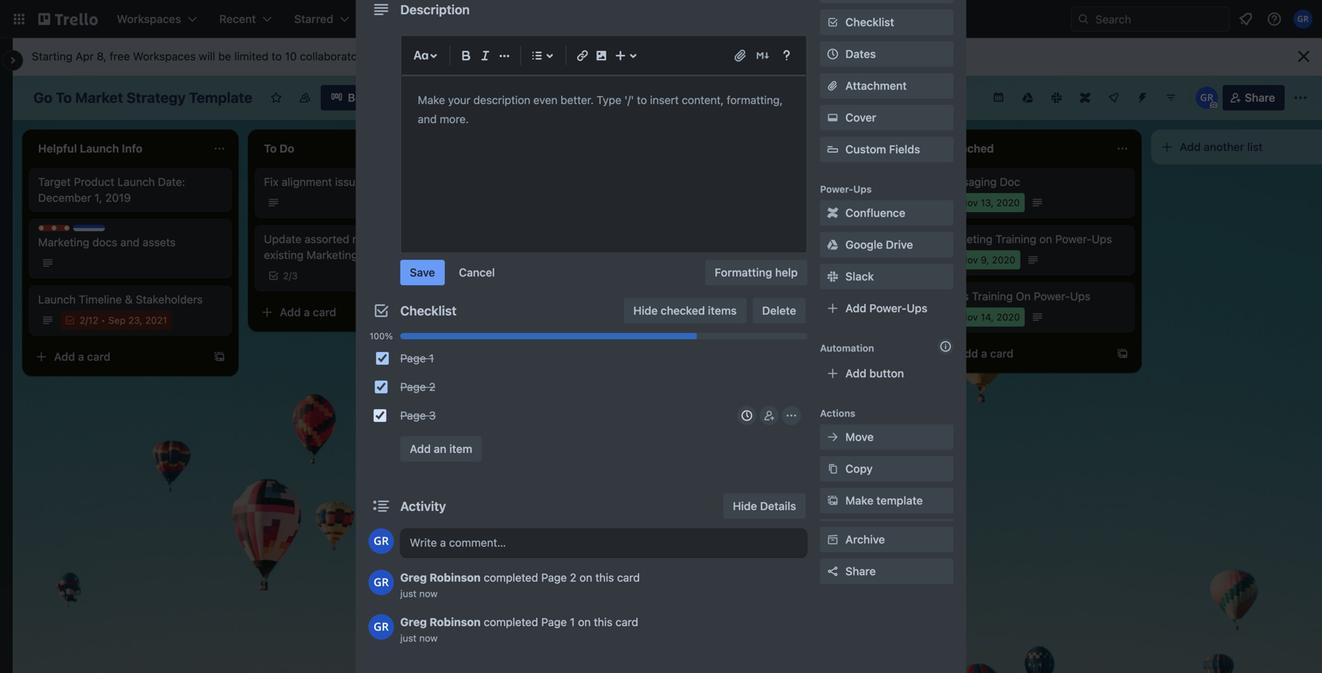 Task type: describe. For each thing, give the bounding box(es) containing it.
2 left 12
[[80, 315, 85, 326]]

launch inside target product launch date: december 1, 2019
[[117, 175, 155, 188]]

/ for 12
[[85, 315, 88, 326]]

confluence
[[846, 206, 906, 219]]

date:
[[158, 175, 185, 188]]

editor toolbar toolbar
[[408, 43, 799, 68]]

custom fields button
[[820, 142, 954, 157]]

hide checked items
[[633, 304, 737, 317]]

1 vertical spatial checklist
[[400, 303, 457, 318]]

email newsletter link
[[716, 553, 900, 568]]

Write a comment text field
[[400, 529, 807, 557]]

12
[[88, 315, 98, 326]]

add a card for marketing
[[957, 347, 1014, 360]]

23, inside "checkbox"
[[750, 312, 765, 323]]

nov for messaging
[[960, 197, 978, 208]]

references
[[352, 233, 407, 246]]

create button
[[461, 6, 515, 32]]

power- right 'on'
[[1034, 290, 1070, 303]]

1 inside the 'checklist' group
[[429, 352, 434, 365]]

cover link
[[820, 105, 954, 130]]

just now link for page 1
[[400, 633, 438, 644]]

nov for marketing
[[960, 254, 978, 266]]

card inside greg robinson completed page 1 on this card just now
[[616, 616, 638, 629]]

jul 23, 2020
[[735, 312, 791, 323]]

create from template… image
[[213, 351, 226, 363]]

marketing inside update assorted references on existing marketing pages
[[307, 248, 358, 262]]

-
[[767, 233, 772, 246]]

0 horizontal spatial add a card
[[54, 350, 110, 363]]

bold ⌘b image
[[457, 46, 476, 65]]

product
[[74, 175, 114, 188]]

hide for hide details
[[733, 500, 757, 513]]

now for page 2
[[419, 588, 438, 599]]

checklist button
[[820, 10, 954, 35]]

sm image for cover
[[825, 110, 841, 126]]

marketing for marketing training on power-ups
[[941, 233, 993, 246]]

0 vertical spatial 3
[[292, 270, 298, 281]]

hide details link
[[723, 494, 806, 519]]

card for create from template… icon
[[87, 350, 110, 363]]

marketing docs and assets
[[38, 236, 176, 249]]

1 vertical spatial announcement
[[754, 290, 831, 303]]

strategy
[[126, 89, 186, 106]]

color: red, title: none image
[[38, 225, 70, 231]]

copy link
[[820, 456, 954, 482]]

share for topmost share button
[[1245, 91, 1275, 104]]

just for page 2
[[400, 588, 417, 599]]

hide details
[[733, 500, 796, 513]]

blog
[[716, 233, 739, 246]]

learn
[[373, 50, 402, 63]]

2 / 3
[[283, 270, 298, 281]]

hide for hide checked items
[[633, 304, 658, 317]]

cancel
[[459, 266, 495, 279]]

sm image for archive
[[825, 532, 841, 548]]

/pricing
[[380, 175, 419, 188]]

1 vertical spatial share button
[[820, 559, 954, 584]]

move
[[846, 431, 874, 444]]

search image
[[1077, 13, 1090, 25]]

page 1
[[400, 352, 434, 365]]

doc
[[1000, 175, 1020, 188]]

greg robinson (gregrobinson96) image for page 2
[[369, 570, 394, 596]]

attachment
[[846, 79, 907, 92]]

lists image
[[528, 46, 547, 65]]

messaging
[[941, 175, 997, 188]]

greg robinson (gregrobinson96) image for page 1
[[369, 615, 394, 640]]

cancel button
[[449, 260, 505, 285]]

nov inside nov 14, 2020 checkbox
[[960, 312, 978, 323]]

add a card button for assorted
[[254, 300, 429, 325]]

add inside add power-ups link
[[846, 302, 867, 315]]

delete
[[762, 304, 796, 317]]

Board name text field
[[25, 85, 260, 111]]

page for page 3
[[400, 409, 426, 422]]

greg robinson completed page 1 on this card just now
[[400, 616, 638, 644]]

google drive
[[846, 238, 913, 251]]

starting
[[32, 50, 73, 63]]

blog post - announcement link
[[716, 231, 900, 247]]

drive
[[886, 238, 913, 251]]

nov 9, 2020
[[960, 254, 1016, 266]]

3 inside the 'checklist' group
[[429, 409, 436, 422]]

save button
[[400, 260, 445, 285]]

star or unstar board image
[[270, 91, 283, 104]]

training for sales
[[972, 290, 1013, 303]]

page 3
[[400, 409, 436, 422]]

0 notifications image
[[1236, 10, 1255, 29]]

1 greg robinson (gregrobinson96) image from the top
[[369, 529, 394, 554]]

add a card for update
[[280, 306, 336, 319]]

2 inside greg robinson completed page 2 on this card just now
[[570, 571, 577, 584]]

sm image for make template
[[825, 493, 841, 509]]

this for page 2
[[595, 571, 614, 584]]

go
[[33, 89, 52, 106]]

sm image for copy
[[825, 461, 841, 477]]

/ for 3
[[289, 270, 292, 281]]

•
[[101, 315, 106, 326]]

calendar power-up image
[[992, 91, 1005, 103]]

card inside greg robinson completed page 2 on this card just now
[[617, 571, 640, 584]]

attachment button
[[820, 73, 954, 99]]

target product launch date: december 1, 2019
[[38, 175, 185, 204]]

customize views image
[[396, 90, 412, 106]]

text styles image
[[411, 46, 431, 65]]

limited
[[234, 50, 269, 63]]

alignment
[[282, 175, 332, 188]]

marketing training on power-ups link
[[941, 231, 1126, 247]]

limits
[[532, 50, 559, 63]]

sm image for google drive
[[825, 237, 841, 253]]

list
[[1247, 140, 1263, 153]]

add power-ups link
[[820, 296, 954, 321]]

Nov 13, 2020 checkbox
[[941, 193, 1025, 212]]

move link
[[820, 425, 954, 450]]

board link
[[321, 85, 388, 111]]

19,
[[750, 254, 763, 266]]

automation
[[820, 343, 874, 354]]

greg for page 2
[[400, 571, 427, 584]]

more formatting image
[[495, 46, 514, 65]]

google
[[846, 238, 883, 251]]

power- down slack
[[869, 302, 907, 315]]

sales training on power-ups link
[[941, 289, 1126, 305]]

actions
[[820, 408, 856, 419]]

custom fields
[[846, 143, 920, 156]]

greg robinson completed page 2 on this card just now
[[400, 571, 640, 599]]

newsletter
[[746, 554, 802, 567]]

training for marketing
[[996, 233, 1037, 246]]

nov 14, 2020
[[960, 312, 1020, 323]]

pages
[[361, 248, 392, 262]]

custom
[[846, 143, 886, 156]]

apr
[[76, 50, 94, 63]]

fix
[[264, 175, 279, 188]]

formatting help link
[[705, 260, 807, 285]]

Search field
[[1090, 7, 1229, 31]]

Jul 23, 2020 checkbox
[[716, 308, 796, 327]]

starting apr 8, free workspaces will be limited to 10 collaborators. learn more about collaborator limits
[[32, 50, 559, 63]]

1 vertical spatial launch
[[38, 293, 76, 306]]

post
[[742, 233, 764, 246]]

items
[[708, 304, 737, 317]]

collaborator
[[467, 50, 529, 63]]

1,
[[94, 191, 102, 204]]

messaging doc link
[[941, 174, 1126, 190]]

robinson for page 2
[[430, 571, 481, 584]]

save
[[410, 266, 435, 279]]

assets
[[143, 236, 176, 249]]

page for page 1
[[400, 352, 426, 365]]

add power-ups
[[846, 302, 928, 315]]

&
[[125, 293, 133, 306]]

on inside greg robinson completed page 2 on this card just now
[[580, 571, 592, 584]]

update assorted references on existing marketing pages
[[264, 233, 423, 262]]

now for page 1
[[419, 633, 438, 644]]

timeline
[[79, 293, 122, 306]]

target
[[38, 175, 71, 188]]



Task type: locate. For each thing, give the bounding box(es) containing it.
0 horizontal spatial 23,
[[128, 315, 143, 326]]

1 horizontal spatial greg robinson (gregrobinson96) image
[[1294, 10, 1313, 29]]

1 horizontal spatial hide
[[733, 500, 757, 513]]

3 nov from the top
[[960, 312, 978, 323]]

1 vertical spatial completed
[[484, 616, 538, 629]]

power- down messaging doc 'link'
[[1055, 233, 1092, 246]]

2 completed from the top
[[484, 616, 538, 629]]

sep
[[108, 315, 126, 326]]

jul for app
[[735, 312, 748, 323]]

2 vertical spatial sm image
[[825, 493, 841, 509]]

add a card down 14,
[[957, 347, 1014, 360]]

2 sm image from the top
[[825, 461, 841, 477]]

share button down archive link
[[820, 559, 954, 584]]

2020 inside checkbox
[[997, 312, 1020, 323]]

make
[[846, 494, 874, 507]]

0 vertical spatial training
[[996, 233, 1037, 246]]

1 greg from the top
[[400, 571, 427, 584]]

2 horizontal spatial add a card
[[957, 347, 1014, 360]]

on
[[1016, 290, 1031, 303]]

1 inside greg robinson completed page 1 on this card just now
[[570, 616, 575, 629]]

completed for page 2
[[484, 571, 538, 584]]

create from template… image for marketing training on power-ups
[[1116, 347, 1129, 360]]

0 vertical spatial greg robinson (gregrobinson96) image
[[1294, 10, 1313, 29]]

2020 for post
[[766, 254, 790, 266]]

training
[[996, 233, 1037, 246], [972, 290, 1013, 303]]

completed for page 1
[[484, 616, 538, 629]]

blog post - announcement
[[716, 233, 853, 246]]

1 horizontal spatial checklist
[[846, 16, 894, 29]]

a down nov 14, 2020 checkbox
[[981, 347, 987, 360]]

sales
[[941, 290, 969, 303]]

sm image inside 'make template' link
[[825, 493, 841, 509]]

now inside greg robinson completed page 2 on this card just now
[[419, 588, 438, 599]]

details
[[760, 500, 796, 513]]

2020 right 9,
[[992, 254, 1016, 266]]

Page 3 checkbox
[[375, 409, 388, 422]]

primary element
[[0, 0, 1322, 38]]

1 vertical spatial jul
[[735, 312, 748, 323]]

3 down the existing
[[292, 270, 298, 281]]

0 vertical spatial launch
[[117, 175, 155, 188]]

1 robinson from the top
[[430, 571, 481, 584]]

greg inside greg robinson completed page 2 on this card just now
[[400, 571, 427, 584]]

completed inside greg robinson completed page 2 on this card just now
[[484, 571, 538, 584]]

completed up greg robinson completed page 1 on this card just now
[[484, 571, 538, 584]]

on down messaging doc 'link'
[[1040, 233, 1052, 246]]

just now link for page 2
[[400, 588, 438, 599]]

go to market strategy template
[[33, 89, 252, 106]]

greg robinson (gregrobinson96) image
[[369, 529, 394, 554], [369, 570, 394, 596], [369, 615, 394, 640]]

jul up formatting
[[735, 254, 748, 266]]

2021
[[145, 315, 167, 326]]

just inside greg robinson completed page 1 on this card just now
[[400, 633, 417, 644]]

completed inside greg robinson completed page 1 on this card just now
[[484, 616, 538, 629]]

launch left timeline
[[38, 293, 76, 306]]

1 down greg robinson completed page 2 on this card just now on the left bottom of the page
[[570, 616, 575, 629]]

0 vertical spatial share
[[1245, 91, 1275, 104]]

2020 for doc
[[996, 197, 1020, 208]]

sm image left google
[[825, 237, 841, 253]]

0 horizontal spatial share button
[[820, 559, 954, 584]]

2020 right 14,
[[997, 312, 1020, 323]]

0 horizontal spatial launch
[[38, 293, 76, 306]]

image image
[[592, 46, 611, 65]]

about
[[434, 50, 464, 63]]

1 horizontal spatial share button
[[1223, 85, 1285, 111]]

announcement
[[775, 233, 853, 246], [754, 290, 831, 303]]

share left show menu image
[[1245, 91, 1275, 104]]

card
[[313, 306, 336, 319], [990, 347, 1014, 360], [87, 350, 110, 363], [617, 571, 640, 584], [616, 616, 638, 629]]

to
[[272, 50, 282, 63]]

/ left •
[[85, 315, 88, 326]]

0 horizontal spatial /
[[85, 315, 88, 326]]

will
[[199, 50, 215, 63]]

sm image
[[825, 110, 841, 126], [825, 461, 841, 477], [825, 493, 841, 509]]

create from template… image
[[439, 306, 452, 319], [1116, 347, 1129, 360]]

update assorted references on existing marketing pages link
[[264, 231, 448, 263]]

1 vertical spatial greg robinson (gregrobinson96) image
[[1196, 87, 1218, 109]]

2 horizontal spatial add a card button
[[932, 341, 1107, 367]]

1
[[429, 352, 434, 365], [839, 576, 843, 587], [570, 616, 575, 629]]

2 jul from the top
[[735, 312, 748, 323]]

create
[[470, 12, 505, 25]]

2 down write a comment text box
[[570, 571, 577, 584]]

page inside greg robinson completed page 1 on this card just now
[[541, 616, 567, 629]]

1 just now link from the top
[[400, 588, 438, 599]]

sm image down actions
[[825, 429, 841, 445]]

sm image for confluence
[[825, 205, 841, 221]]

2020 up help
[[766, 254, 790, 266]]

sm image left slack
[[825, 269, 841, 285]]

2 robinson from the top
[[430, 616, 481, 629]]

sm image left copy
[[825, 461, 841, 477]]

hide left details
[[733, 500, 757, 513]]

marketing inside marketing docs and assets 'link'
[[38, 236, 89, 249]]

robinson inside greg robinson completed page 2 on this card just now
[[430, 571, 481, 584]]

nov left 14,
[[960, 312, 978, 323]]

0 vertical spatial greg robinson (gregrobinson96) image
[[369, 529, 394, 554]]

card for create from template… image associated with update assorted references on existing marketing pages
[[313, 306, 336, 319]]

card for create from template… image related to marketing training on power-ups
[[990, 347, 1014, 360]]

page down greg robinson completed page 2 on this card just now on the left bottom of the page
[[541, 616, 567, 629]]

completed down greg robinson completed page 2 on this card just now on the left bottom of the page
[[484, 616, 538, 629]]

page up page 2
[[400, 352, 426, 365]]

learn more about collaborator limits link
[[373, 50, 559, 63]]

Nov 9, 2020 checkbox
[[941, 250, 1020, 270]]

a
[[304, 306, 310, 319], [981, 347, 987, 360], [78, 350, 84, 363]]

1 vertical spatial 3
[[429, 409, 436, 422]]

0 vertical spatial now
[[419, 588, 438, 599]]

2 just from the top
[[400, 633, 417, 644]]

2 vertical spatial nov
[[960, 312, 978, 323]]

2 down the existing
[[283, 270, 289, 281]]

greg inside greg robinson completed page 1 on this card just now
[[400, 616, 427, 629]]

Page 1 checkbox
[[376, 352, 389, 365]]

announcement inside 'link'
[[775, 233, 853, 246]]

copy
[[846, 462, 873, 475]]

0 vertical spatial nov
[[960, 197, 978, 208]]

1 vertical spatial share
[[846, 565, 876, 578]]

1 vertical spatial nov
[[960, 254, 978, 266]]

assorted
[[305, 233, 349, 246]]

3
[[292, 270, 298, 281], [429, 409, 436, 422]]

0 horizontal spatial checklist
[[400, 303, 457, 318]]

this inside greg robinson completed page 2 on this card just now
[[595, 571, 614, 584]]

1 horizontal spatial 23,
[[750, 312, 765, 323]]

2 inside the 'checklist' group
[[429, 380, 436, 394]]

market
[[75, 89, 123, 106]]

marketing up nov 9, 2020 option
[[941, 233, 993, 246]]

page down page 1
[[400, 380, 426, 394]]

marketing down color: red, title: none icon
[[38, 236, 89, 249]]

2 greg from the top
[[400, 616, 427, 629]]

0 vertical spatial checklist
[[846, 16, 894, 29]]

now inside greg robinson completed page 1 on this card just now
[[419, 633, 438, 644]]

sm image
[[825, 205, 841, 221], [825, 237, 841, 253], [825, 269, 841, 285], [784, 408, 799, 424], [825, 429, 841, 445], [825, 532, 841, 548]]

2 horizontal spatial marketing
[[941, 233, 993, 246]]

Jul 19, 2020 checkbox
[[716, 250, 794, 270]]

add another list
[[1180, 140, 1263, 153]]

on up save
[[410, 233, 423, 246]]

1 completed from the top
[[484, 571, 538, 584]]

0 horizontal spatial a
[[78, 350, 84, 363]]

0 vertical spatial hide
[[633, 304, 658, 317]]

on right issue at the left
[[365, 175, 377, 188]]

sm image for move
[[825, 429, 841, 445]]

checklist group
[[369, 344, 807, 430]]

marketing training on power-ups
[[941, 233, 1112, 246]]

launch timeline & stakeholders
[[38, 293, 203, 306]]

sm image inside cover link
[[825, 110, 841, 126]]

formatting help
[[715, 266, 798, 279]]

a down 2 / 12 • sep 23, 2021
[[78, 350, 84, 363]]

marketing inside marketing training on power-ups link
[[941, 233, 993, 246]]

add inside button
[[1180, 140, 1201, 153]]

add a card down 12
[[54, 350, 110, 363]]

1 vertical spatial create from template… image
[[1116, 347, 1129, 360]]

announcement up delete
[[754, 290, 831, 303]]

sm image inside copy link
[[825, 461, 841, 477]]

add button
[[846, 367, 904, 380]]

robinson for page 1
[[430, 616, 481, 629]]

2 vertical spatial greg robinson (gregrobinson96) image
[[369, 615, 394, 640]]

0 vertical spatial completed
[[484, 571, 538, 584]]

sm image down power-ups
[[825, 205, 841, 221]]

power ups image
[[1107, 91, 1120, 104]]

1 horizontal spatial add a card
[[280, 306, 336, 319]]

2020 down the in-app announcement
[[767, 312, 791, 323]]

color: blue, title: none image
[[73, 225, 105, 231]]

add a card button up "100%"
[[254, 300, 429, 325]]

page for page 2
[[400, 380, 426, 394]]

2020 inside "checkbox"
[[767, 312, 791, 323]]

Nov 14, 2020 checkbox
[[941, 308, 1025, 327]]

sm image inside archive link
[[825, 532, 841, 548]]

/ down the existing
[[289, 270, 292, 281]]

1 vertical spatial now
[[419, 633, 438, 644]]

1 vertical spatial just
[[400, 633, 417, 644]]

page down write a comment text box
[[541, 571, 567, 584]]

marketing for marketing docs and assets
[[38, 236, 89, 249]]

button
[[869, 367, 904, 380]]

announcement up help
[[775, 233, 853, 246]]

nov left 9,
[[960, 254, 978, 266]]

link image
[[573, 46, 592, 65]]

robinson inside greg robinson completed page 1 on this card just now
[[430, 616, 481, 629]]

a for update
[[304, 306, 310, 319]]

issue
[[335, 175, 362, 188]]

a for marketing
[[981, 347, 987, 360]]

1 vertical spatial just now link
[[400, 633, 438, 644]]

23, down the in-app announcement
[[750, 312, 765, 323]]

3 greg robinson (gregrobinson96) image from the top
[[369, 615, 394, 640]]

2 nov from the top
[[960, 254, 978, 266]]

10
[[285, 50, 297, 63]]

hide left checked
[[633, 304, 658, 317]]

greg robinson (gregrobinson96) image
[[1294, 10, 1313, 29], [1196, 87, 1218, 109]]

view markdown image
[[755, 48, 771, 64]]

0 horizontal spatial greg robinson (gregrobinson96) image
[[1196, 87, 1218, 109]]

2 up page 3
[[429, 380, 436, 394]]

sm image inside "move" link
[[825, 429, 841, 445]]

greg for page 1
[[400, 616, 427, 629]]

greg
[[400, 571, 427, 584], [400, 616, 427, 629]]

this for page 1
[[594, 616, 613, 629]]

add another list button
[[1151, 130, 1322, 165]]

this inside greg robinson completed page 1 on this card just now
[[594, 616, 613, 629]]

0 vertical spatial announcement
[[775, 233, 853, 246]]

1 horizontal spatial launch
[[117, 175, 155, 188]]

jul 19, 2020
[[735, 254, 790, 266]]

open information menu image
[[1267, 11, 1282, 27]]

2 greg robinson (gregrobinson96) image from the top
[[369, 570, 394, 596]]

1 vertical spatial this
[[594, 616, 613, 629]]

0 vertical spatial create from template… image
[[439, 306, 452, 319]]

more
[[405, 50, 431, 63]]

board
[[348, 91, 379, 104]]

checklist inside button
[[846, 16, 894, 29]]

add a card button down nov 14, 2020
[[932, 341, 1107, 367]]

share
[[1245, 91, 1275, 104], [846, 565, 876, 578]]

share for the bottom share button
[[846, 565, 876, 578]]

1 vertical spatial /
[[85, 315, 88, 326]]

sm image left make
[[825, 493, 841, 509]]

Main content area, start typing to enter text. text field
[[418, 91, 790, 129]]

just
[[400, 588, 417, 599], [400, 633, 417, 644]]

on down write a comment text box
[[580, 571, 592, 584]]

2
[[283, 270, 289, 281], [80, 315, 85, 326], [429, 380, 436, 394], [570, 571, 577, 584]]

italic ⌘i image
[[476, 46, 495, 65]]

2 horizontal spatial a
[[981, 347, 987, 360]]

add a card button down sep
[[29, 344, 204, 370]]

0 horizontal spatial 1
[[429, 352, 434, 365]]

robinson
[[430, 571, 481, 584], [430, 616, 481, 629]]

another
[[1204, 140, 1244, 153]]

jul
[[735, 254, 748, 266], [735, 312, 748, 323]]

1 jul from the top
[[735, 254, 748, 266]]

archive link
[[820, 527, 954, 553]]

this
[[595, 571, 614, 584], [594, 616, 613, 629]]

0 horizontal spatial add a card button
[[29, 344, 204, 370]]

existing
[[264, 248, 304, 262]]

add a card down 2 / 3
[[280, 306, 336, 319]]

completed
[[484, 571, 538, 584], [484, 616, 538, 629]]

attach and insert link image
[[733, 48, 749, 64]]

2 just now link from the top
[[400, 633, 438, 644]]

0 vertical spatial this
[[595, 571, 614, 584]]

1 horizontal spatial /
[[289, 270, 292, 281]]

nov left the 13,
[[960, 197, 978, 208]]

sm image left actions
[[784, 408, 799, 424]]

show menu image
[[1293, 90, 1309, 106]]

power- up confluence
[[820, 184, 853, 195]]

1 horizontal spatial marketing
[[307, 248, 358, 262]]

checklist up dates
[[846, 16, 894, 29]]

0 vertical spatial 1
[[429, 352, 434, 365]]

marketing
[[941, 233, 993, 246], [38, 236, 89, 249], [307, 248, 358, 262]]

jul for post
[[735, 254, 748, 266]]

on
[[365, 175, 377, 188], [410, 233, 423, 246], [1040, 233, 1052, 246], [580, 571, 592, 584], [578, 616, 591, 629]]

0 vertical spatial share button
[[1223, 85, 1285, 111]]

share button left show menu image
[[1223, 85, 1285, 111]]

on inside update assorted references on existing marketing pages
[[410, 233, 423, 246]]

1 down email newsletter link
[[839, 576, 843, 587]]

2 now from the top
[[419, 633, 438, 644]]

nov 13, 2020
[[960, 197, 1020, 208]]

december
[[38, 191, 91, 204]]

training up nov 14, 2020
[[972, 290, 1013, 303]]

23, right sep
[[128, 315, 143, 326]]

1 vertical spatial 1
[[839, 576, 843, 587]]

in-app announcement link
[[716, 289, 900, 305]]

0 horizontal spatial marketing
[[38, 236, 89, 249]]

sm image left cover at the top right of the page
[[825, 110, 841, 126]]

0 vertical spatial jul
[[735, 254, 748, 266]]

1 up page 2
[[429, 352, 434, 365]]

jul inside jul 19, 2020 option
[[735, 254, 748, 266]]

greg robinson (gregrobinson96) image right the open information menu icon on the top of the page
[[1294, 10, 1313, 29]]

1 horizontal spatial add a card button
[[254, 300, 429, 325]]

on down greg robinson completed page 2 on this card just now on the left bottom of the page
[[578, 616, 591, 629]]

sm image for slack
[[825, 269, 841, 285]]

workspace visible image
[[299, 91, 311, 104]]

0 horizontal spatial create from template… image
[[439, 306, 452, 319]]

1 horizontal spatial a
[[304, 306, 310, 319]]

Page 2 checkbox
[[373, 381, 386, 394]]

2 vertical spatial 1
[[570, 616, 575, 629]]

0 vertical spatial robinson
[[430, 571, 481, 584]]

page inside greg robinson completed page 2 on this card just now
[[541, 571, 567, 584]]

1 vertical spatial greg robinson (gregrobinson96) image
[[369, 570, 394, 596]]

1 vertical spatial sm image
[[825, 461, 841, 477]]

page down page 2
[[400, 409, 426, 422]]

1 horizontal spatial create from template… image
[[1116, 347, 1129, 360]]

jul inside jul 23, 2020 "checkbox"
[[735, 312, 748, 323]]

0 vertical spatial /
[[289, 270, 292, 281]]

stakeholders
[[136, 293, 203, 306]]

add inside add an item 'button'
[[410, 442, 431, 456]]

100%
[[370, 331, 393, 341]]

launch timeline & stakeholders link
[[38, 292, 223, 308]]

1 vertical spatial robinson
[[430, 616, 481, 629]]

1 horizontal spatial share
[[1245, 91, 1275, 104]]

1 just from the top
[[400, 588, 417, 599]]

open help dialog image
[[777, 46, 796, 65]]

free
[[110, 50, 130, 63]]

messaging doc
[[941, 175, 1020, 188]]

13,
[[981, 197, 994, 208]]

robinson down greg robinson completed page 2 on this card just now on the left bottom of the page
[[430, 616, 481, 629]]

make template link
[[820, 488, 954, 514]]

launch up 2019
[[117, 175, 155, 188]]

to
[[56, 89, 72, 106]]

training up nov 9, 2020
[[996, 233, 1037, 246]]

just for page 1
[[400, 633, 417, 644]]

3 sm image from the top
[[825, 493, 841, 509]]

9,
[[981, 254, 989, 266]]

social
[[716, 175, 746, 188]]

2020 for training
[[992, 254, 1016, 266]]

0 vertical spatial just now link
[[400, 588, 438, 599]]

marketing docs and assets link
[[38, 235, 223, 250]]

8,
[[97, 50, 107, 63]]

checklist down save button
[[400, 303, 457, 318]]

0 horizontal spatial share
[[846, 565, 876, 578]]

delete link
[[753, 298, 806, 324]]

sm image inside the 'checklist' group
[[784, 408, 799, 424]]

jul down app
[[735, 312, 748, 323]]

an
[[434, 442, 446, 456]]

1 horizontal spatial 3
[[429, 409, 436, 422]]

share down archive
[[846, 565, 876, 578]]

help
[[775, 266, 798, 279]]

1 vertical spatial training
[[972, 290, 1013, 303]]

greg robinson (gregrobinson96) image up add another list
[[1196, 87, 1218, 109]]

add button button
[[820, 361, 954, 386]]

sm image up email newsletter link
[[825, 532, 841, 548]]

robinson down activity
[[430, 571, 481, 584]]

1 sm image from the top
[[825, 110, 841, 126]]

0 horizontal spatial hide
[[633, 304, 658, 317]]

activity
[[400, 499, 446, 514]]

0 horizontal spatial 3
[[292, 270, 298, 281]]

1 horizontal spatial 1
[[570, 616, 575, 629]]

0 vertical spatial greg
[[400, 571, 427, 584]]

dates button
[[820, 41, 954, 67]]

nov inside 'nov 13, 2020' option
[[960, 197, 978, 208]]

1 nov from the top
[[960, 197, 978, 208]]

1 vertical spatial hide
[[733, 500, 757, 513]]

0 vertical spatial sm image
[[825, 110, 841, 126]]

a down update assorted references on existing marketing pages
[[304, 306, 310, 319]]

add a card button for training
[[932, 341, 1107, 367]]

0 vertical spatial just
[[400, 588, 417, 599]]

hide checked items link
[[624, 298, 746, 324]]

add inside add button button
[[846, 367, 867, 380]]

just inside greg robinson completed page 2 on this card just now
[[400, 588, 417, 599]]

create from template… image for update assorted references on existing marketing pages
[[439, 306, 452, 319]]

2 horizontal spatial 1
[[839, 576, 843, 587]]

share button
[[1223, 85, 1285, 111], [820, 559, 954, 584]]

nov inside nov 9, 2020 option
[[960, 254, 978, 266]]

3 down page 2
[[429, 409, 436, 422]]

1 vertical spatial greg
[[400, 616, 427, 629]]

2020 for app
[[767, 312, 791, 323]]

page 2
[[400, 380, 436, 394]]

1 now from the top
[[419, 588, 438, 599]]

make template
[[846, 494, 923, 507]]

marketing down assorted
[[307, 248, 358, 262]]

on inside greg robinson completed page 1 on this card just now
[[578, 616, 591, 629]]

social promotion link
[[716, 174, 900, 190]]

2020 right the 13,
[[996, 197, 1020, 208]]



Task type: vqa. For each thing, say whether or not it's contained in the screenshot.
"•"
yes



